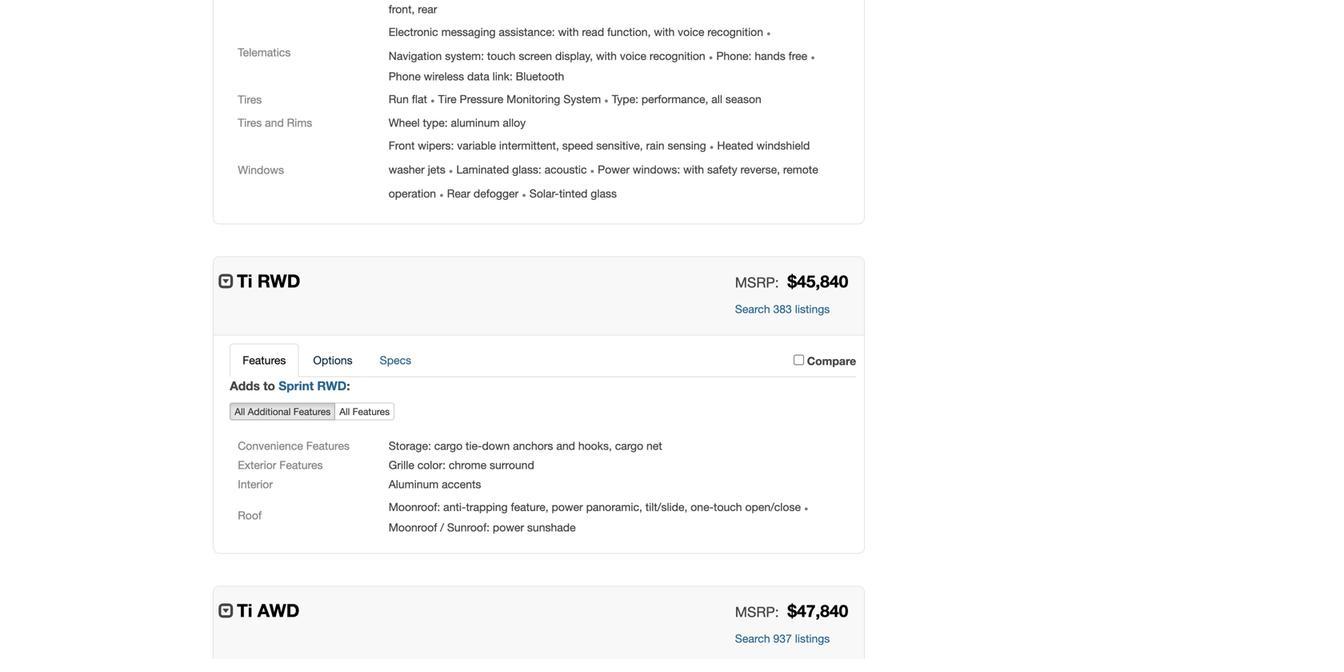 Task type: vqa. For each thing, say whether or not it's contained in the screenshot.
All Additional Features 'BUTTON'
yes



Task type: describe. For each thing, give the bounding box(es) containing it.
accents
[[442, 478, 481, 491]]

ti for ti awd
[[237, 600, 253, 621]]

data
[[467, 70, 490, 83]]

trapping
[[466, 501, 508, 514]]

run flat · tire pressure monitoring system · type: performance , all season
[[389, 90, 762, 110]]

· laminated glass: acoustic ·
[[449, 160, 595, 180]]

panoramic
[[586, 501, 640, 514]]

storage:
[[389, 439, 431, 453]]

with down read on the top of the page
[[596, 49, 617, 62]]

rear
[[418, 2, 437, 15]]

safety
[[708, 163, 738, 176]]

· left power
[[590, 160, 595, 180]]

search for ti awd
[[735, 632, 771, 645]]

tires and rims
[[238, 116, 312, 129]]

1 vertical spatial voice
[[620, 49, 647, 62]]

with up display
[[558, 25, 579, 38]]

features link
[[230, 344, 299, 377]]

features for convenience features
[[306, 439, 350, 453]]

, left speed at the top left
[[556, 139, 559, 152]]

search 937 listings
[[735, 632, 830, 645]]

with right function
[[654, 25, 675, 38]]

grille color: chrome surround
[[389, 459, 535, 472]]

1 horizontal spatial voice
[[678, 25, 705, 38]]

tires for tires
[[238, 93, 262, 106]]

Compare checkbox
[[794, 355, 804, 365]]

open/close
[[746, 501, 801, 514]]

power
[[598, 163, 630, 176]]

read
[[582, 25, 604, 38]]

all additional features button
[[230, 403, 336, 421]]

defogger
[[474, 187, 519, 200]]

acoustic
[[545, 163, 587, 176]]

touch inside electronic messaging assistance: with read function , with voice recognition · navigation system: touch screen display , with voice recognition · phone: hands free · phone wireless data link: bluetooth
[[487, 49, 516, 62]]

front , rear
[[389, 2, 437, 15]]

sensing
[[668, 139, 707, 152]]

aluminum
[[389, 478, 439, 491]]

ti rwd
[[237, 270, 300, 292]]

awd
[[258, 600, 300, 621]]

search 383 listings link
[[735, 302, 830, 316]]

windows:
[[633, 163, 681, 176]]

assistance:
[[499, 25, 555, 38]]

monitoring
[[507, 92, 561, 106]]

system:
[[445, 49, 484, 62]]

all for all additional features
[[235, 406, 245, 417]]

, down read on the top of the page
[[591, 49, 593, 62]]

bluetooth
[[516, 70, 565, 83]]

front
[[389, 139, 415, 152]]

· left 'heated'
[[710, 136, 714, 156]]

electronic
[[389, 25, 438, 38]]

moonroof: anti-trapping feature , power panoramic , tilt/slide , one-touch open/close · moonroof / sunroof: power sunshade
[[389, 498, 809, 534]]

with down sensing
[[684, 163, 705, 176]]

power windows: with safety reverse ,
[[598, 163, 784, 176]]

features for exterior features
[[280, 459, 323, 472]]

touch inside the moonroof: anti-trapping feature , power panoramic , tilt/slide , one-touch open/close · moonroof / sunroof: power sunshade
[[714, 501, 743, 514]]

one-
[[691, 501, 714, 514]]

rain
[[646, 139, 665, 152]]

run
[[389, 92, 409, 106]]

msrp: $47,840
[[735, 601, 849, 621]]

compare
[[808, 354, 857, 368]]

hands
[[755, 49, 786, 62]]

collapse down image for ti awd
[[219, 603, 234, 619]]

· left phone:
[[709, 46, 714, 66]]

moonroof
[[389, 521, 437, 534]]

$45,840
[[788, 271, 849, 291]]

sensitive
[[597, 139, 640, 152]]

all features button
[[335, 403, 395, 421]]

telematics
[[238, 45, 291, 59]]

windshield
[[757, 139, 810, 152]]

adds to sprint rwd :
[[230, 379, 350, 393]]

convenience features
[[238, 439, 350, 453]]

moonroof:
[[389, 501, 441, 514]]

, up "sunshade"
[[546, 501, 549, 514]]

anti-
[[444, 501, 466, 514]]

type:
[[612, 92, 639, 106]]

, left rear
[[412, 2, 415, 15]]

jets
[[428, 163, 446, 176]]

all additional features
[[235, 406, 331, 417]]

messaging
[[442, 25, 496, 38]]

operation
[[389, 187, 436, 200]]

options
[[313, 354, 353, 367]]

wireless
[[424, 70, 464, 83]]

front wipers: variable intermittent , speed sensitive , rain sensing ·
[[389, 136, 714, 156]]

phone:
[[717, 49, 752, 62]]

· inside the moonroof: anti-trapping feature , power panoramic , tilt/slide , one-touch open/close · moonroof / sunroof: power sunshade
[[804, 498, 809, 518]]

alloy
[[503, 116, 526, 129]]

tinted
[[559, 187, 588, 200]]

heated
[[718, 139, 754, 152]]

features inside button
[[294, 406, 331, 417]]

remote operation
[[389, 163, 819, 200]]

features for all features
[[353, 406, 390, 417]]

storage: cargo tie-down anchors and hooks , cargo net
[[389, 439, 663, 453]]

aluminum
[[451, 116, 500, 129]]

system
[[564, 92, 601, 106]]

hooks
[[579, 439, 609, 453]]

· right flat on the left of the page
[[431, 90, 435, 110]]

pressure
[[460, 92, 504, 106]]

exterior features
[[238, 459, 323, 472]]

rwd inside · tab panel
[[317, 379, 347, 393]]



Task type: locate. For each thing, give the bounding box(es) containing it.
listings for ti awd
[[795, 632, 830, 645]]

0 horizontal spatial power
[[493, 521, 524, 534]]

1 msrp: from the top
[[735, 274, 779, 290]]

tires
[[238, 93, 262, 106], [238, 116, 262, 129]]

features down convenience features
[[280, 459, 323, 472]]

convenience
[[238, 439, 303, 453]]

ti
[[237, 270, 253, 292], [237, 600, 253, 621]]

2 listings from the top
[[795, 632, 830, 645]]

:
[[347, 379, 350, 393]]

all
[[235, 406, 245, 417], [340, 406, 350, 417]]

1 vertical spatial and
[[557, 439, 576, 453]]

0 vertical spatial touch
[[487, 49, 516, 62]]

all inside button
[[235, 406, 245, 417]]

1 cargo from the left
[[434, 439, 463, 453]]

2 msrp: from the top
[[735, 604, 779, 620]]

msrp: for ti awd
[[735, 604, 779, 620]]

all inside button
[[340, 406, 350, 417]]

383
[[774, 302, 792, 316]]

and left rims
[[265, 116, 284, 129]]

tilt/slide
[[646, 501, 685, 514]]

type:
[[423, 116, 448, 129]]

wheel type: aluminum alloy
[[389, 116, 526, 129]]

2 search from the top
[[735, 632, 771, 645]]

wipers:
[[418, 139, 454, 152]]

0 vertical spatial power
[[552, 501, 583, 514]]

1 vertical spatial tires
[[238, 116, 262, 129]]

search left 937
[[735, 632, 771, 645]]

1 horizontal spatial recognition
[[708, 25, 764, 38]]

all features
[[340, 406, 390, 417]]

0 vertical spatial rwd
[[258, 270, 300, 292]]

touch
[[487, 49, 516, 62], [714, 501, 743, 514]]

function
[[608, 25, 648, 38]]

0 vertical spatial ti
[[237, 270, 253, 292]]

features up the storage:
[[353, 406, 390, 417]]

tie-
[[466, 439, 482, 453]]

season
[[726, 92, 762, 106]]

0 horizontal spatial cargo
[[434, 439, 463, 453]]

1 vertical spatial collapse down image
[[219, 603, 234, 619]]

1 collapse down image from the top
[[219, 273, 234, 289]]

0 horizontal spatial touch
[[487, 49, 516, 62]]

msrp: up search 383 listings link
[[735, 274, 779, 290]]

features up to
[[243, 354, 286, 367]]

sprint
[[279, 379, 314, 393]]

chrome
[[449, 459, 487, 472]]

,
[[412, 2, 415, 15], [648, 25, 651, 38], [591, 49, 593, 62], [706, 92, 709, 106], [556, 139, 559, 152], [640, 139, 643, 152], [777, 163, 780, 176], [609, 439, 612, 453], [546, 501, 549, 514], [640, 501, 643, 514], [685, 501, 688, 514]]

0 horizontal spatial recognition
[[650, 49, 706, 62]]

specs link
[[367, 344, 424, 377]]

navigation
[[389, 49, 442, 62]]

windows
[[238, 163, 284, 176]]

msrp: for ti rwd
[[735, 274, 779, 290]]

/
[[440, 521, 444, 534]]

1 vertical spatial rwd
[[317, 379, 347, 393]]

0 vertical spatial and
[[265, 116, 284, 129]]

, left one-
[[685, 501, 688, 514]]

all for all features
[[340, 406, 350, 417]]

reverse
[[741, 163, 777, 176]]

exterior
[[238, 459, 276, 472]]

· left rear
[[439, 184, 444, 204]]

cargo up grille color: chrome surround at the bottom left of page
[[434, 439, 463, 453]]

grille
[[389, 459, 415, 472]]

0 vertical spatial tires
[[238, 93, 262, 106]]

, left the all
[[706, 92, 709, 106]]

wheel
[[389, 116, 420, 129]]

touch left open/close
[[714, 501, 743, 514]]

collapse down image for ti rwd
[[219, 273, 234, 289]]

937
[[774, 632, 792, 645]]

electronic messaging assistance: with read function , with voice recognition · navigation system: touch screen display , with voice recognition · phone: hands free · phone wireless data link: bluetooth
[[389, 22, 816, 83]]

listings down $45,840 at the right
[[795, 302, 830, 316]]

to
[[263, 379, 275, 393]]

down
[[482, 439, 510, 453]]

glass:
[[512, 163, 542, 176]]

rear
[[447, 187, 471, 200]]

2 ti from the top
[[237, 600, 253, 621]]

laminated
[[457, 163, 509, 176]]

search 383 listings
[[735, 302, 830, 316]]

1 vertical spatial ti
[[237, 600, 253, 621]]

msrp: inside msrp: $47,840
[[735, 604, 779, 620]]

search
[[735, 302, 771, 316], [735, 632, 771, 645]]

recognition up phone:
[[708, 25, 764, 38]]

cargo left net
[[615, 439, 644, 453]]

· tab panel
[[230, 377, 857, 537]]

collapse down image
[[219, 273, 234, 289], [219, 603, 234, 619]]

0 vertical spatial recognition
[[708, 25, 764, 38]]

ti awd
[[237, 600, 300, 621]]

washer
[[389, 163, 425, 176]]

all down adds
[[235, 406, 245, 417]]

voice right function
[[678, 25, 705, 38]]

ti for ti rwd
[[237, 270, 253, 292]]

1 all from the left
[[235, 406, 245, 417]]

1 search from the top
[[735, 302, 771, 316]]

search for ti rwd
[[735, 302, 771, 316]]

options link
[[301, 344, 366, 377]]

remote
[[784, 163, 819, 176]]

, left rain
[[640, 139, 643, 152]]

roof
[[238, 509, 262, 522]]

adds
[[230, 379, 260, 393]]

1 horizontal spatial touch
[[714, 501, 743, 514]]

rims
[[287, 116, 312, 129]]

tab list
[[230, 344, 857, 377]]

1 horizontal spatial and
[[557, 439, 576, 453]]

1 vertical spatial listings
[[795, 632, 830, 645]]

, left tilt/slide
[[640, 501, 643, 514]]

search left 383 on the right top of the page
[[735, 302, 771, 316]]

0 horizontal spatial and
[[265, 116, 284, 129]]

variable
[[457, 139, 496, 152]]

power up "sunshade"
[[552, 501, 583, 514]]

aluminum accents
[[389, 478, 481, 491]]

1 listings from the top
[[795, 302, 830, 316]]

msrp: inside 'msrp: $45,840'
[[735, 274, 779, 290]]

1 vertical spatial touch
[[714, 501, 743, 514]]

tires up windows
[[238, 116, 262, 129]]

· right 'free'
[[811, 46, 816, 66]]

msrp: up "search 937 listings"
[[735, 604, 779, 620]]

performance
[[642, 92, 706, 106]]

tires up tires and rims
[[238, 93, 262, 106]]

glass
[[591, 187, 617, 200]]

1 horizontal spatial cargo
[[615, 439, 644, 453]]

additional
[[248, 406, 291, 417]]

1 tires from the top
[[238, 93, 262, 106]]

tab list containing features
[[230, 344, 857, 377]]

net
[[647, 439, 663, 453]]

collapse down image left ti rwd
[[219, 273, 234, 289]]

speed
[[563, 139, 593, 152]]

, inside the run flat · tire pressure monitoring system · type: performance , all season
[[706, 92, 709, 106]]

link:
[[493, 70, 513, 83]]

rwd
[[258, 270, 300, 292], [317, 379, 347, 393]]

all down :
[[340, 406, 350, 417]]

voice down function
[[620, 49, 647, 62]]

1 vertical spatial search
[[735, 632, 771, 645]]

0 horizontal spatial all
[[235, 406, 245, 417]]

features inside button
[[353, 406, 390, 417]]

0 vertical spatial msrp:
[[735, 274, 779, 290]]

· left solar-
[[522, 184, 527, 204]]

and
[[265, 116, 284, 129], [557, 439, 576, 453]]

collapse down image left ti awd
[[219, 603, 234, 619]]

0 vertical spatial collapse down image
[[219, 273, 234, 289]]

1 horizontal spatial all
[[340, 406, 350, 417]]

color:
[[418, 459, 446, 472]]

sprint rwd link
[[279, 379, 347, 393]]

2 collapse down image from the top
[[219, 603, 234, 619]]

display
[[556, 49, 591, 62]]

and left hooks
[[557, 439, 576, 453]]

0 vertical spatial search
[[735, 302, 771, 316]]

sunshade
[[527, 521, 576, 534]]

1 horizontal spatial rwd
[[317, 379, 347, 393]]

2 tires from the top
[[238, 116, 262, 129]]

listings for ti rwd
[[795, 302, 830, 316]]

specs
[[380, 354, 412, 367]]

features down all features
[[306, 439, 350, 453]]

tires for tires and rims
[[238, 116, 262, 129]]

0 vertical spatial listings
[[795, 302, 830, 316]]

power down feature on the bottom left
[[493, 521, 524, 534]]

, left remote
[[777, 163, 780, 176]]

· right open/close
[[804, 498, 809, 518]]

surround
[[490, 459, 535, 472]]

1 horizontal spatial power
[[552, 501, 583, 514]]

anchors
[[513, 439, 554, 453]]

· right jets
[[449, 160, 453, 180]]

1 ti from the top
[[237, 270, 253, 292]]

· up hands
[[767, 22, 771, 42]]

all
[[712, 92, 723, 106]]

1 vertical spatial msrp:
[[735, 604, 779, 620]]

0 horizontal spatial rwd
[[258, 270, 300, 292]]

recognition up performance
[[650, 49, 706, 62]]

, right read on the top of the page
[[648, 25, 651, 38]]

1 vertical spatial power
[[493, 521, 524, 534]]

· rear defogger · solar-tinted glass
[[439, 184, 617, 204]]

, left net
[[609, 439, 612, 453]]

0 vertical spatial voice
[[678, 25, 705, 38]]

features
[[243, 354, 286, 367], [294, 406, 331, 417], [353, 406, 390, 417], [306, 439, 350, 453], [280, 459, 323, 472]]

features down sprint rwd link
[[294, 406, 331, 417]]

· left type:
[[604, 90, 609, 110]]

front
[[389, 2, 412, 15]]

phone
[[389, 70, 421, 83]]

1 vertical spatial recognition
[[650, 49, 706, 62]]

0 horizontal spatial voice
[[620, 49, 647, 62]]

and inside · tab panel
[[557, 439, 576, 453]]

2 all from the left
[[340, 406, 350, 417]]

2 cargo from the left
[[615, 439, 644, 453]]

listings down $47,840
[[795, 632, 830, 645]]

touch up link:
[[487, 49, 516, 62]]



